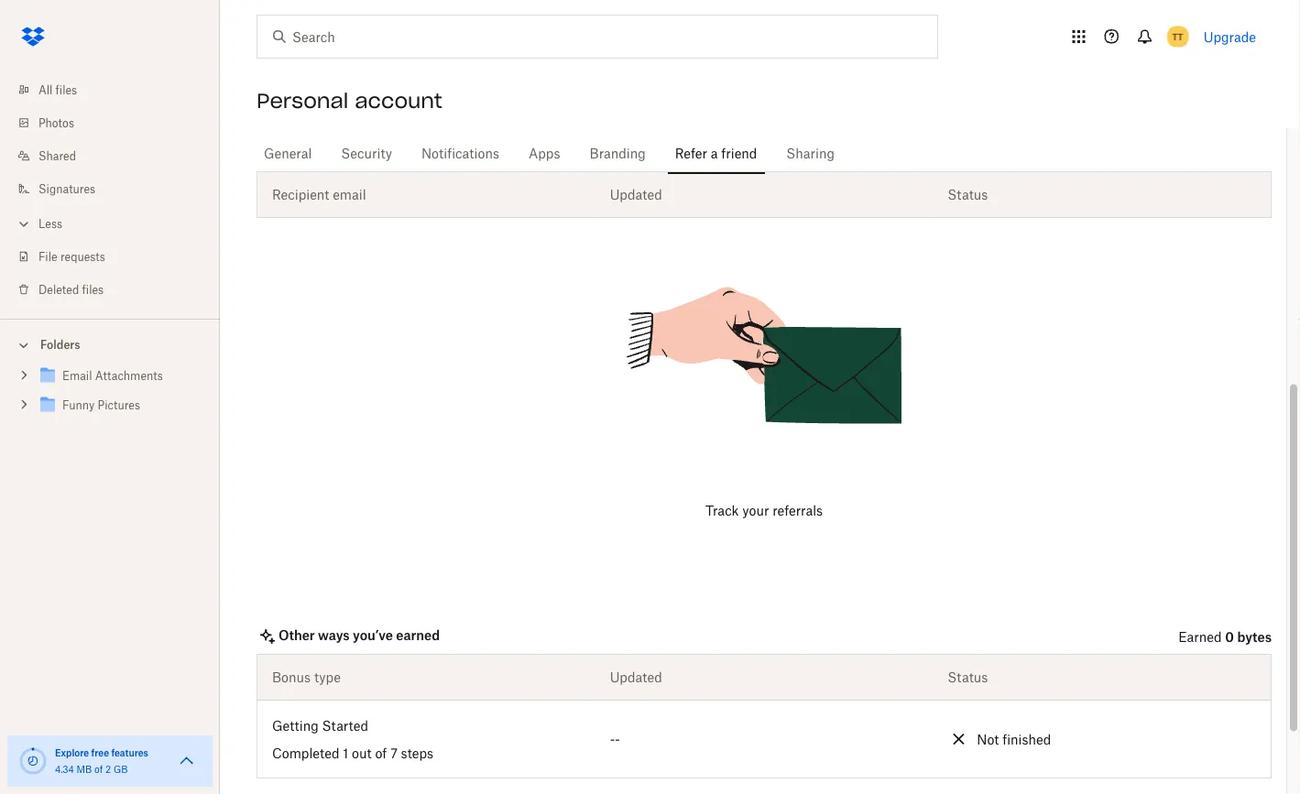 Task type: locate. For each thing, give the bounding box(es) containing it.
refer a friend tab
[[668, 131, 765, 175]]

Search text field
[[292, 27, 900, 47]]

free
[[91, 748, 109, 759]]

1
[[343, 746, 349, 761]]

of
[[375, 746, 387, 761], [94, 764, 103, 776]]

getting started
[[272, 718, 369, 734]]

dropbox image
[[15, 18, 51, 55]]

files right deleted
[[82, 283, 104, 297]]

quota usage element
[[18, 747, 48, 777]]

0 vertical spatial of
[[375, 746, 387, 761]]

started
[[322, 718, 369, 734]]

upgrade link
[[1204, 29, 1257, 44]]

files
[[56, 83, 77, 97], [82, 283, 104, 297]]

1 updated from the top
[[610, 187, 663, 203]]

upgrade
[[1204, 29, 1257, 44]]

1 vertical spatial of
[[94, 764, 103, 776]]

status
[[948, 187, 989, 203], [948, 670, 989, 686]]

status for bonus type
[[948, 670, 989, 686]]

referrals
[[315, 144, 368, 160], [773, 503, 823, 518]]

updated up --
[[610, 670, 663, 686]]

0 vertical spatial status
[[948, 187, 989, 203]]

deleted files
[[39, 283, 104, 297]]

other
[[279, 628, 315, 643]]

personal account
[[257, 88, 443, 114]]

deleted files link
[[15, 273, 220, 306]]

status for recipient email
[[948, 187, 989, 203]]

earned 0 bytes
[[1179, 629, 1273, 645]]

tab list containing general
[[257, 128, 1273, 175]]

updated down branding
[[610, 187, 663, 203]]

list
[[0, 62, 220, 319]]

file requests link
[[15, 240, 220, 273]]

1 horizontal spatial referrals
[[773, 503, 823, 518]]

1 vertical spatial updated
[[610, 670, 663, 686]]

group
[[0, 358, 220, 434]]

from referrals
[[279, 144, 368, 160]]

0 vertical spatial referrals
[[315, 144, 368, 160]]

deleted
[[39, 283, 79, 297]]

0 vertical spatial updated
[[610, 187, 663, 203]]

getting
[[272, 718, 319, 734]]

referrals right your
[[773, 503, 823, 518]]

security tab
[[334, 131, 400, 175]]

from
[[279, 144, 312, 160]]

bonus
[[272, 670, 311, 686]]

2 - from the left
[[615, 732, 621, 748]]

shared
[[39, 149, 76, 163]]

-
[[610, 732, 615, 748], [615, 732, 621, 748]]

refer
[[675, 145, 708, 161]]

tab list
[[257, 128, 1273, 175]]

2 status from the top
[[948, 670, 989, 686]]

0 horizontal spatial files
[[56, 83, 77, 97]]

less
[[39, 217, 62, 231]]

apps
[[529, 145, 561, 161]]

recipient
[[272, 187, 330, 203]]

1 vertical spatial referrals
[[773, 503, 823, 518]]

referrals up email
[[315, 144, 368, 160]]

0 vertical spatial files
[[56, 83, 77, 97]]

files right all on the left of page
[[56, 83, 77, 97]]

1 vertical spatial status
[[948, 670, 989, 686]]

2 updated from the top
[[610, 670, 663, 686]]

photos link
[[15, 106, 220, 139]]

7
[[391, 746, 398, 761]]

of left 2
[[94, 764, 103, 776]]

funny
[[62, 399, 95, 413]]

recipient email
[[272, 187, 366, 203]]

updated
[[610, 187, 663, 203], [610, 670, 663, 686]]

updated for recipient email
[[610, 187, 663, 203]]

completed 1 out of 7 steps
[[272, 746, 434, 761]]

1 horizontal spatial files
[[82, 283, 104, 297]]

0 horizontal spatial referrals
[[315, 144, 368, 160]]

email
[[333, 187, 366, 203]]

--
[[610, 732, 621, 748]]

of left 7
[[375, 746, 387, 761]]

track
[[706, 503, 739, 518]]

mb
[[77, 764, 92, 776]]

attachments
[[95, 369, 163, 383]]

less image
[[15, 215, 33, 233]]

general
[[264, 145, 312, 161]]

1 status from the top
[[948, 187, 989, 203]]

1 vertical spatial files
[[82, 283, 104, 297]]

branding
[[590, 145, 646, 161]]

tt button
[[1164, 22, 1193, 51]]

0 horizontal spatial of
[[94, 764, 103, 776]]

files inside "link"
[[56, 83, 77, 97]]

signatures
[[39, 182, 95, 196]]

4.34
[[55, 764, 74, 776]]

1 horizontal spatial of
[[375, 746, 387, 761]]

funny pictures link
[[37, 394, 205, 419]]



Task type: describe. For each thing, give the bounding box(es) containing it.
email attachments link
[[37, 364, 205, 389]]

refer a friend
[[675, 145, 758, 161]]

signatures link
[[15, 172, 220, 205]]

updated for bonus type
[[610, 670, 663, 686]]

shared link
[[15, 139, 220, 172]]

all files link
[[15, 73, 220, 106]]

features
[[111, 748, 148, 759]]

ways
[[318, 628, 350, 643]]

apps tab
[[522, 131, 568, 175]]

0
[[1226, 629, 1235, 645]]

of inside explore free features 4.34 mb of 2 gb
[[94, 764, 103, 776]]

pictures
[[98, 399, 140, 413]]

a
[[711, 145, 718, 161]]

out
[[352, 746, 372, 761]]

group containing email attachments
[[0, 358, 220, 434]]

account
[[355, 88, 443, 114]]

branding tab
[[583, 131, 653, 175]]

sharing
[[787, 145, 835, 161]]

list containing all files
[[0, 62, 220, 319]]

requests
[[60, 250, 105, 264]]

bonus type
[[272, 670, 341, 686]]

personal
[[257, 88, 349, 114]]

email
[[62, 369, 92, 383]]

security
[[341, 145, 392, 161]]

all
[[39, 83, 53, 97]]

steps
[[401, 746, 434, 761]]

your
[[743, 503, 770, 518]]

1 - from the left
[[610, 732, 615, 748]]

funny pictures
[[62, 399, 140, 413]]

bytes
[[1238, 629, 1273, 645]]

earned
[[396, 628, 440, 643]]

files for deleted files
[[82, 283, 104, 297]]

file requests
[[39, 250, 105, 264]]

all files
[[39, 83, 77, 97]]

notifications tab
[[414, 131, 507, 175]]

not finished
[[978, 732, 1052, 748]]

email attachments
[[62, 369, 163, 383]]

notifications
[[422, 145, 500, 161]]

files for all files
[[56, 83, 77, 97]]

earned
[[1179, 629, 1223, 645]]

not
[[978, 732, 1000, 748]]

other ways you've earned
[[279, 628, 440, 643]]

photos
[[39, 116, 74, 130]]

gb
[[114, 764, 128, 776]]

explore free features 4.34 mb of 2 gb
[[55, 748, 148, 776]]

sharing tab
[[780, 131, 842, 175]]

you've
[[353, 628, 393, 643]]

2
[[105, 764, 111, 776]]

type
[[314, 670, 341, 686]]

file
[[39, 250, 57, 264]]

folders button
[[0, 331, 220, 358]]

folders
[[40, 338, 80, 352]]

finished
[[1003, 732, 1052, 748]]

general tab
[[257, 131, 319, 175]]

tt
[[1173, 31, 1184, 42]]

explore
[[55, 748, 89, 759]]

completed
[[272, 746, 340, 761]]

track your referrals
[[706, 503, 823, 518]]

friend
[[722, 145, 758, 161]]



Task type: vqa. For each thing, say whether or not it's contained in the screenshot.
left to
no



